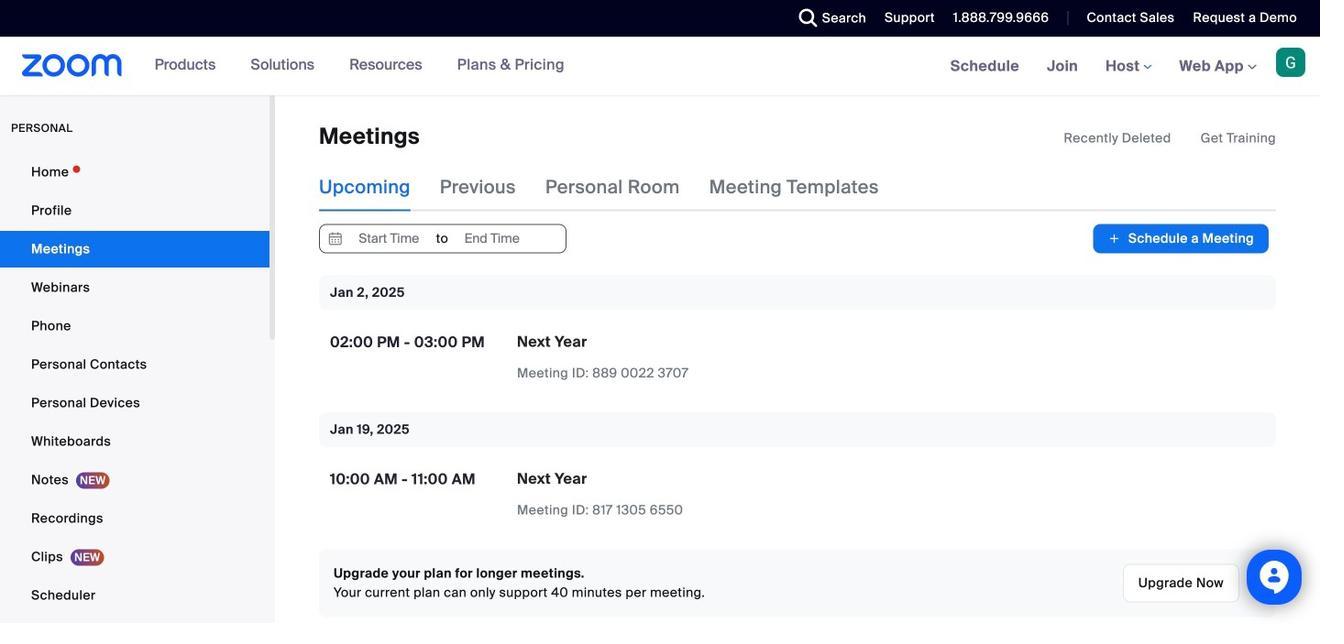 Task type: vqa. For each thing, say whether or not it's contained in the screenshot.
CLOSE "icon"
no



Task type: describe. For each thing, give the bounding box(es) containing it.
profile picture image
[[1277, 48, 1306, 77]]

zoom logo image
[[22, 54, 123, 77]]

date image
[[325, 225, 347, 253]]

next year element for the middle 'application'
[[517, 332, 587, 352]]

tabs of meeting tab list
[[319, 164, 909, 211]]

next year element for the bottommost 'application'
[[517, 469, 587, 489]]

0 vertical spatial application
[[1064, 129, 1277, 148]]



Task type: locate. For each thing, give the bounding box(es) containing it.
1 vertical spatial application
[[517, 332, 838, 383]]

banner
[[0, 37, 1321, 97]]

application
[[1064, 129, 1277, 148], [517, 332, 838, 383], [517, 469, 838, 520]]

next year element
[[517, 332, 587, 352], [517, 469, 587, 489]]

2 next year element from the top
[[517, 469, 587, 489]]

Date Range Picker End field
[[450, 225, 535, 253]]

1 vertical spatial next year element
[[517, 469, 587, 489]]

2 vertical spatial application
[[517, 469, 838, 520]]

product information navigation
[[141, 37, 579, 95]]

personal menu menu
[[0, 154, 270, 624]]

add image
[[1108, 230, 1121, 248]]

Date Range Picker Start field
[[347, 225, 432, 253]]

0 vertical spatial next year element
[[517, 332, 587, 352]]

meetings navigation
[[937, 37, 1321, 97]]

1 next year element from the top
[[517, 332, 587, 352]]



